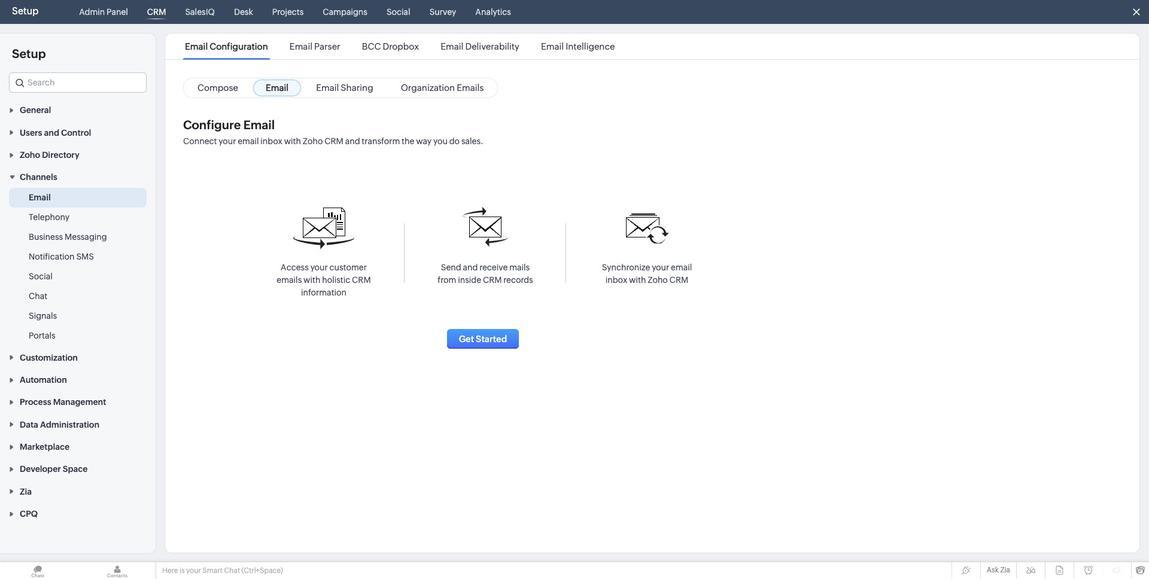 Task type: describe. For each thing, give the bounding box(es) containing it.
setup
[[12, 5, 39, 17]]

survey link
[[425, 0, 461, 24]]

chats image
[[0, 563, 75, 580]]

ask
[[987, 566, 999, 575]]

your
[[186, 567, 201, 575]]

social link
[[382, 0, 415, 24]]

analytics link
[[471, 0, 516, 24]]

crm link
[[142, 0, 171, 24]]

desk
[[234, 7, 253, 17]]

campaigns link
[[318, 0, 372, 24]]

smart
[[203, 567, 223, 575]]

projects link
[[267, 0, 309, 24]]

ask zia
[[987, 566, 1011, 575]]

panel
[[107, 7, 128, 17]]

salesiq
[[185, 7, 215, 17]]

admin panel
[[79, 7, 128, 17]]



Task type: locate. For each thing, give the bounding box(es) containing it.
admin
[[79, 7, 105, 17]]

is
[[180, 567, 185, 575]]

contacts image
[[80, 563, 155, 580]]

(ctrl+space)
[[242, 567, 283, 575]]

chat
[[224, 567, 240, 575]]

zia
[[1001, 566, 1011, 575]]

campaigns
[[323, 7, 368, 17]]

here
[[162, 567, 178, 575]]

survey
[[430, 7, 456, 17]]

crm
[[147, 7, 166, 17]]

desk link
[[229, 0, 258, 24]]

here is your smart chat (ctrl+space)
[[162, 567, 283, 575]]

analytics
[[476, 7, 511, 17]]

salesiq link
[[180, 0, 220, 24]]

admin panel link
[[74, 0, 133, 24]]

projects
[[272, 7, 304, 17]]

social
[[387, 7, 410, 17]]



